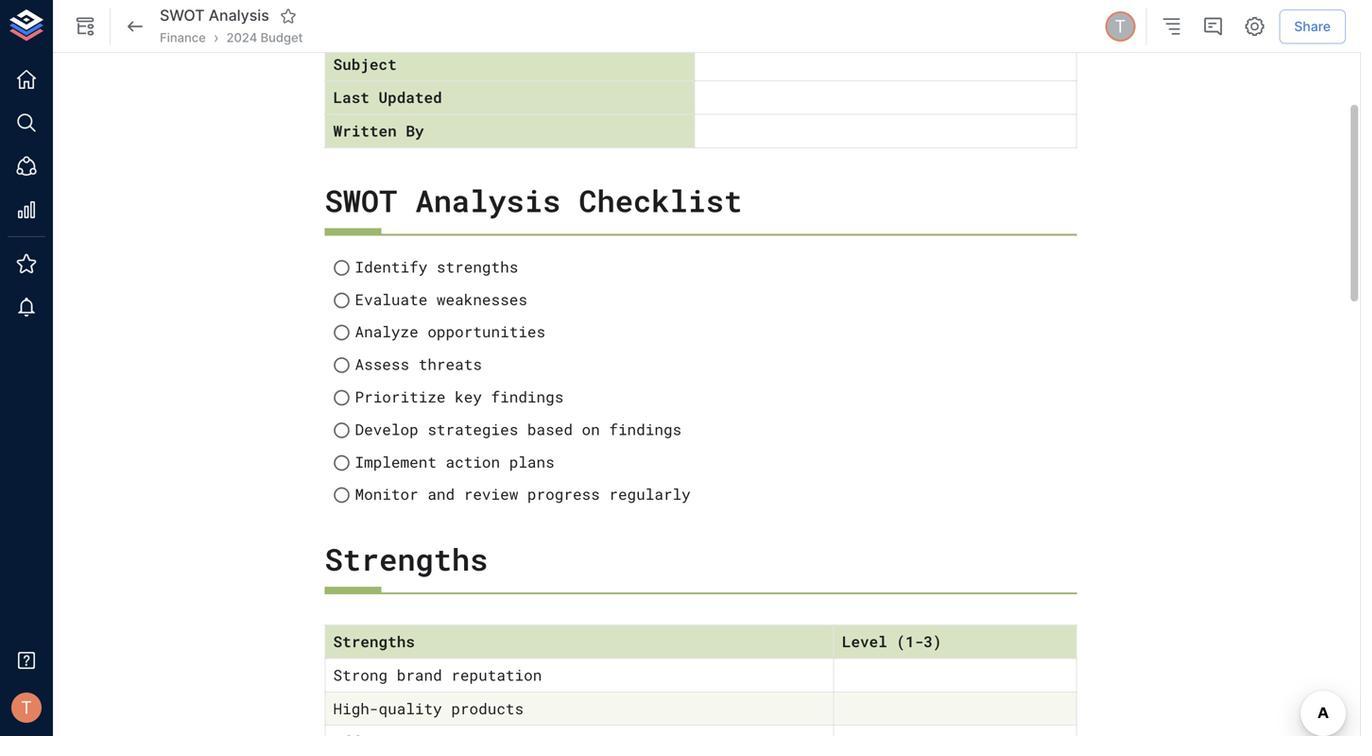 Task type: describe. For each thing, give the bounding box(es) containing it.
and
[[428, 484, 455, 504]]

0 horizontal spatial t button
[[6, 687, 47, 729]]

strategies
[[428, 419, 518, 439]]

key
[[455, 387, 482, 407]]

reputation
[[451, 665, 542, 685]]

finance link
[[160, 29, 206, 46]]

show wiki image
[[74, 15, 96, 38]]

›
[[213, 28, 219, 47]]

unchecked image for monitor and review progress regularly
[[332, 486, 351, 505]]

checklist
[[579, 181, 742, 220]]

2024
[[226, 30, 257, 45]]

finance
[[160, 30, 206, 45]]

strong brand reputation
[[333, 665, 542, 685]]

develop
[[355, 419, 418, 439]]

quality
[[379, 698, 442, 719]]

identify
[[355, 257, 428, 277]]

analyze opportunities
[[355, 322, 545, 342]]

1 horizontal spatial findings
[[609, 419, 682, 439]]

implement
[[355, 452, 437, 472]]

analysis for swot analysis checklist
[[415, 181, 561, 220]]

subject
[[333, 54, 397, 74]]

regularly
[[609, 484, 691, 504]]

develop strategies based on findings
[[355, 419, 682, 439]]

high-quality products
[[333, 698, 524, 719]]

review
[[464, 484, 518, 504]]

unchecked image for prioritize
[[332, 388, 351, 407]]

weaknesses
[[437, 289, 527, 309]]

unchecked image for implement
[[332, 453, 351, 472]]

t for leftmost t button
[[21, 697, 32, 718]]

1 horizontal spatial t button
[[1102, 9, 1138, 44]]

3)
[[924, 631, 942, 652]]

assess threats
[[355, 354, 482, 374]]

favorite image
[[280, 7, 297, 24]]

brand
[[397, 665, 442, 685]]

unchecked image for identify strengths
[[332, 258, 351, 277]]

last
[[333, 87, 369, 107]]

swot for swot analysis
[[160, 6, 205, 25]]

swot analysis checklist
[[325, 181, 742, 220]]

evaluate weaknesses
[[355, 289, 527, 309]]

0 horizontal spatial findings
[[491, 387, 564, 407]]

t for right t button
[[1115, 16, 1126, 37]]



Task type: locate. For each thing, give the bounding box(es) containing it.
strengths
[[437, 257, 518, 277]]

assess
[[355, 354, 409, 374]]

by
[[406, 121, 424, 141]]

1 vertical spatial t
[[21, 697, 32, 718]]

table of contents image
[[1160, 15, 1183, 38]]

unchecked image left implement
[[332, 453, 351, 472]]

analysis up the 2024
[[209, 6, 269, 25]]

t button
[[1102, 9, 1138, 44], [6, 687, 47, 729]]

comments image
[[1202, 15, 1224, 38]]

analysis
[[209, 6, 269, 25], [415, 181, 561, 220]]

3 unchecked image from the top
[[332, 421, 351, 440]]

1 horizontal spatial t
[[1115, 16, 1126, 37]]

swot
[[160, 6, 205, 25], [325, 181, 397, 220]]

1 vertical spatial analysis
[[415, 181, 561, 220]]

swot for swot analysis checklist
[[325, 181, 397, 220]]

products
[[451, 698, 524, 719]]

unchecked image for evaluate
[[332, 291, 351, 310]]

analysis up strengths
[[415, 181, 561, 220]]

budget
[[261, 30, 303, 45]]

share button
[[1279, 9, 1346, 44]]

unchecked image left assess
[[332, 356, 351, 375]]

settings image
[[1243, 15, 1266, 38]]

based
[[527, 419, 573, 439]]

finance › 2024 budget
[[160, 28, 303, 47]]

swot up the finance
[[160, 6, 205, 25]]

implement action plans
[[355, 452, 555, 472]]

threats
[[418, 354, 482, 374]]

0 vertical spatial swot
[[160, 6, 205, 25]]

0 horizontal spatial t
[[21, 697, 32, 718]]

3 unchecked image from the top
[[332, 356, 351, 375]]

prioritize key findings
[[355, 387, 564, 407]]

1 vertical spatial strengths
[[333, 631, 415, 652]]

analysis for swot analysis
[[209, 6, 269, 25]]

0 horizontal spatial swot
[[160, 6, 205, 25]]

on
[[582, 419, 600, 439]]

swot analysis
[[160, 6, 269, 25]]

unchecked image left develop
[[332, 421, 351, 440]]

2 unchecked image from the top
[[332, 388, 351, 407]]

t
[[1115, 16, 1126, 37], [21, 697, 32, 718]]

1 unchecked image from the top
[[332, 258, 351, 277]]

unchecked image left analyze on the top of page
[[332, 323, 351, 342]]

action
[[446, 452, 500, 472]]

strengths
[[325, 539, 488, 579], [333, 631, 415, 652]]

swot down written on the left top of the page
[[325, 181, 397, 220]]

strengths down monitor
[[325, 539, 488, 579]]

1 horizontal spatial analysis
[[415, 181, 561, 220]]

0 vertical spatial t
[[1115, 16, 1126, 37]]

written by
[[333, 121, 424, 141]]

opportunities
[[428, 322, 545, 342]]

plans
[[509, 452, 555, 472]]

unchecked image for analyze opportunities
[[332, 323, 351, 342]]

4 unchecked image from the top
[[332, 453, 351, 472]]

unchecked image left monitor
[[332, 486, 351, 505]]

evaluate
[[355, 289, 428, 309]]

level (1-3)
[[842, 631, 942, 652]]

(1-
[[896, 631, 924, 652]]

unchecked image
[[332, 291, 351, 310], [332, 388, 351, 407], [332, 421, 351, 440], [332, 453, 351, 472]]

1 vertical spatial findings
[[609, 419, 682, 439]]

progress
[[527, 484, 600, 504]]

0 vertical spatial t button
[[1102, 9, 1138, 44]]

unchecked image
[[332, 258, 351, 277], [332, 323, 351, 342], [332, 356, 351, 375], [332, 486, 351, 505]]

0 vertical spatial strengths
[[325, 539, 488, 579]]

last updated
[[333, 87, 442, 107]]

high-
[[333, 698, 379, 719]]

0 horizontal spatial analysis
[[209, 6, 269, 25]]

strengths up strong
[[333, 631, 415, 652]]

updated
[[379, 87, 442, 107]]

monitor and review progress regularly
[[355, 484, 691, 504]]

unchecked image left identify
[[332, 258, 351, 277]]

findings up develop strategies based on findings
[[491, 387, 564, 407]]

written
[[333, 121, 397, 141]]

unchecked image for develop
[[332, 421, 351, 440]]

share
[[1294, 18, 1331, 34]]

0 vertical spatial findings
[[491, 387, 564, 407]]

strong
[[333, 665, 388, 685]]

analyze
[[355, 322, 418, 342]]

1 vertical spatial swot
[[325, 181, 397, 220]]

go back image
[[124, 15, 147, 38]]

0 vertical spatial analysis
[[209, 6, 269, 25]]

unchecked image for assess threats
[[332, 356, 351, 375]]

monitor
[[355, 484, 418, 504]]

level
[[842, 631, 887, 652]]

1 vertical spatial t button
[[6, 687, 47, 729]]

findings right on
[[609, 419, 682, 439]]

prioritize
[[355, 387, 446, 407]]

unchecked image left evaluate on the top
[[332, 291, 351, 310]]

unchecked image left prioritize
[[332, 388, 351, 407]]

findings
[[491, 387, 564, 407], [609, 419, 682, 439]]

identify strengths
[[355, 257, 518, 277]]

2024 budget link
[[226, 29, 303, 46]]

1 unchecked image from the top
[[332, 291, 351, 310]]

2 unchecked image from the top
[[332, 323, 351, 342]]

4 unchecked image from the top
[[332, 486, 351, 505]]

1 horizontal spatial swot
[[325, 181, 397, 220]]



Task type: vqa. For each thing, say whether or not it's contained in the screenshot.
unchecked icon associated with Analyze opportunities
yes



